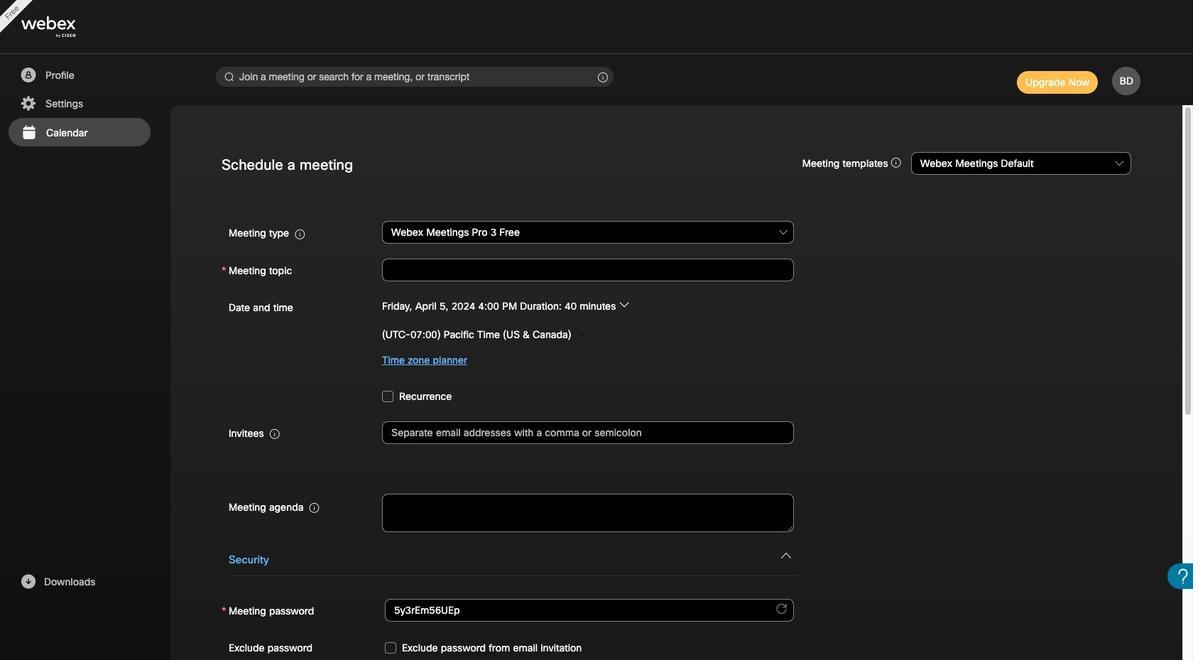 Task type: describe. For each thing, give the bounding box(es) containing it.
ng down image
[[782, 551, 792, 561]]

mds settings_filled image
[[19, 95, 37, 112]]

cisco webex image
[[21, 17, 107, 38]]

0 vertical spatial arrow image
[[619, 300, 629, 309]]

Invitees text field
[[382, 421, 794, 444]]

security region
[[222, 542, 1132, 660]]



Task type: locate. For each thing, give the bounding box(es) containing it.
arrow image
[[619, 300, 629, 309], [578, 329, 588, 339]]

exclude password: exclude password from email invitation element
[[385, 634, 582, 660]]

mds people circle_filled image
[[19, 67, 37, 84]]

1 vertical spatial arrow image
[[578, 329, 588, 339]]

Join a meeting or search for a meeting, or transcript text field
[[216, 67, 614, 87]]

0 horizontal spatial arrow image
[[578, 329, 588, 339]]

None text field
[[382, 258, 794, 281]]

mds meetings_filled image
[[20, 124, 38, 141]]

banner
[[0, 0, 1194, 54]]

group
[[222, 294, 1132, 373]]

None text field
[[382, 494, 794, 532], [385, 599, 794, 622], [382, 494, 794, 532], [385, 599, 794, 622]]

None field
[[382, 220, 795, 245]]

1 horizontal spatial arrow image
[[619, 300, 629, 309]]

mds content download_filled image
[[19, 573, 37, 590]]



Task type: vqa. For each thing, say whether or not it's contained in the screenshot.
the Exclude password: Exclude password from email invitation element
yes



